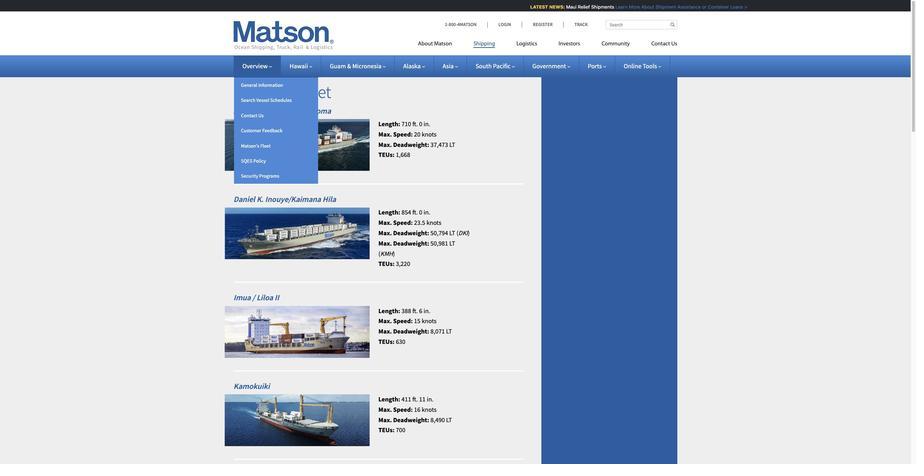 Task type: describe. For each thing, give the bounding box(es) containing it.
learn
[[615, 4, 627, 10]]

logistics link
[[506, 38, 548, 52]]

ft. for 854
[[413, 209, 418, 217]]

7 max. from the top
[[379, 328, 392, 336]]

sqes policy
[[241, 158, 266, 164]]

1-800-4matson
[[445, 21, 477, 28]]

8,490
[[431, 416, 445, 425]]

contact for the bottommost 'contact us' link
[[241, 112, 258, 119]]

south
[[476, 62, 492, 70]]

teus: inside kmh ) teus: 3,220
[[379, 260, 395, 268]]

search
[[241, 97, 256, 104]]

deadweight: for 710
[[393, 141, 430, 149]]

register
[[533, 21, 553, 28]]

daniel
[[234, 194, 255, 204]]

3 deadweight: from the top
[[393, 239, 430, 248]]

customer feedback link
[[234, 123, 318, 138]]

knots for 8,071
[[422, 317, 437, 326]]

government
[[533, 62, 566, 70]]

0 for 20
[[419, 120, 423, 128]]

sqes
[[241, 158, 253, 164]]

length: 411 ft. 11 in. max. speed: 16 knots max. deadweight: 8,490 lt teus: 700
[[379, 396, 452, 435]]

/ for kodiak
[[271, 106, 274, 116]]

anchorage / kodiak / tacoma
[[234, 106, 331, 116]]

liloa
[[257, 293, 273, 303]]

hila
[[323, 194, 336, 204]]

teus: for length: 710 ft. 0 in. max. speed: 20 knots max. deadweight: 37,473 lt teus: 1,668
[[379, 151, 395, 159]]

knots for 37,473
[[422, 130, 437, 139]]

daniel k. inouye/kaimana hila
[[234, 194, 336, 204]]

ports
[[588, 62, 602, 70]]

speed: for 411
[[393, 406, 413, 414]]

9 max. from the top
[[379, 416, 392, 425]]

in. for 23.5
[[424, 209, 431, 217]]

guam & micronesia
[[330, 62, 382, 70]]

south pacific link
[[476, 62, 515, 70]]

50,981 lt (
[[379, 239, 456, 258]]

50,794
[[431, 229, 448, 237]]

0 for 23.5
[[419, 209, 423, 217]]

length: for length: 411 ft. 11 in. max. speed: 16 knots max. deadweight: 8,490 lt teus: 700
[[379, 396, 401, 404]]

shipping
[[474, 41, 495, 47]]

6
[[419, 307, 423, 315]]

5 max. from the top
[[379, 239, 392, 248]]

assistance
[[677, 4, 700, 10]]

latest news: maui relief shipments learn more about shipment assistance or container loans >
[[529, 4, 746, 10]]

tacoma
[[305, 106, 331, 116]]

anchorage
[[234, 106, 270, 116]]

2 max. from the top
[[379, 141, 392, 149]]

speed: for 388
[[393, 317, 413, 326]]

loans
[[729, 4, 742, 10]]

length: for length: 854 ft. 0 in. max. speed: 23.5 knots max. deadweight: 50,794 lt ( dki ) max. deadweight:
[[379, 209, 401, 217]]

government link
[[533, 62, 571, 70]]

top menu navigation
[[418, 38, 678, 52]]

lt for length: 710 ft. 0 in. max. speed: 20 knots max. deadweight: 37,473 lt teus: 1,668
[[450, 141, 456, 149]]

388
[[402, 307, 411, 315]]

shipment
[[655, 4, 675, 10]]

policy
[[254, 158, 266, 164]]

shipping link
[[463, 38, 506, 52]]

security programs link
[[234, 169, 318, 184]]

information
[[258, 82, 283, 88]]

online tools
[[624, 62, 658, 70]]

length: 388 ft. 6 in. max. speed: 15 knots max. deadweight: 8,071 lt teus: 630
[[379, 307, 452, 346]]

1-
[[445, 21, 449, 28]]

lt for length: 854 ft. 0 in. max. speed: 23.5 knots max. deadweight: 50,794 lt ( dki ) max. deadweight:
[[450, 229, 456, 237]]

hawaii
[[290, 62, 308, 70]]

710
[[402, 120, 411, 128]]

3,220
[[396, 260, 411, 268]]

general information
[[241, 82, 283, 88]]

logistics
[[517, 41, 538, 47]]

854
[[402, 209, 411, 217]]

0 horizontal spatial fleet
[[260, 143, 271, 149]]

1-800-4matson link
[[445, 21, 488, 28]]

learn more about shipment assistance or container loans > link
[[615, 4, 746, 10]]

hawaii link
[[290, 62, 313, 70]]

teus: for length: 411 ft. 11 in. max. speed: 16 knots max. deadweight: 8,490 lt teus: 700
[[379, 427, 395, 435]]

length: 710 ft. 0 in. max. speed: 20 knots max. deadweight: 37,473 lt teus: 1,668
[[379, 120, 456, 159]]

Search search field
[[606, 20, 678, 29]]

1 vertical spatial matson's fleet
[[241, 143, 271, 149]]

us for the bottommost 'contact us' link
[[259, 112, 264, 119]]

shipments
[[590, 4, 613, 10]]

1,668
[[396, 151, 411, 159]]

in. for 16
[[427, 396, 434, 404]]

community
[[602, 41, 630, 47]]

( inside length: 854 ft. 0 in. max. speed: 23.5 knots max. deadweight: 50,794 lt ( dki ) max. deadweight:
[[457, 229, 459, 237]]

ports link
[[588, 62, 607, 70]]

asia link
[[443, 62, 458, 70]]

register link
[[522, 21, 564, 28]]

411
[[402, 396, 411, 404]]

15
[[414, 317, 421, 326]]

4matson
[[458, 21, 477, 28]]

in. for 20
[[424, 120, 431, 128]]

deadweight: for 411
[[393, 416, 430, 425]]

630
[[396, 338, 406, 346]]

800-
[[449, 21, 458, 28]]

lt for length: 411 ft. 11 in. max. speed: 16 knots max. deadweight: 8,490 lt teus: 700
[[447, 416, 452, 425]]

about matson link
[[418, 38, 463, 52]]

kodiak
[[275, 106, 299, 116]]

23.5
[[414, 219, 426, 227]]

ii
[[275, 293, 279, 303]]

contact us for 'contact us' link to the right
[[652, 41, 678, 47]]

4 max. from the top
[[379, 229, 392, 237]]

pacific
[[493, 62, 511, 70]]

sqes policy link
[[234, 154, 318, 169]]

guam & micronesia link
[[330, 62, 386, 70]]

maui
[[565, 4, 576, 10]]

1 max. from the top
[[379, 130, 392, 139]]

length: 854 ft. 0 in. max. speed: 23.5 knots max. deadweight: 50,794 lt ( dki ) max. deadweight:
[[379, 209, 470, 248]]

0 vertical spatial fleet
[[297, 81, 331, 103]]

customer feedback
[[241, 128, 283, 134]]

overview link
[[243, 62, 272, 70]]

search vessel schedules
[[241, 97, 292, 104]]

20
[[414, 130, 421, 139]]

or
[[701, 4, 706, 10]]

asia
[[443, 62, 454, 70]]

security
[[241, 173, 258, 180]]



Task type: locate. For each thing, give the bounding box(es) containing it.
ft. inside the length: 411 ft. 11 in. max. speed: 16 knots max. deadweight: 8,490 lt teus: 700
[[413, 396, 418, 404]]

contact
[[652, 41, 671, 47], [241, 112, 258, 119]]

blue matson logo with ocean, shipping, truck, rail and logistics written beneath it. image
[[234, 21, 334, 50]]

in. right 710
[[424, 120, 431, 128]]

>
[[744, 4, 746, 10]]

ft.
[[413, 120, 418, 128], [413, 209, 418, 217], [413, 307, 418, 315], [413, 396, 418, 404]]

contact us up 'customer'
[[241, 112, 264, 119]]

more
[[628, 4, 639, 10]]

4 speed: from the top
[[393, 406, 413, 414]]

dki
[[459, 229, 468, 237]]

deadweight: for 388
[[393, 328, 430, 336]]

contact us for the bottommost 'contact us' link
[[241, 112, 264, 119]]

length: left the 411
[[379, 396, 401, 404]]

ft. inside length: 710 ft. 0 in. max. speed: 20 knots max. deadweight: 37,473 lt teus: 1,668
[[413, 120, 418, 128]]

0 horizontal spatial us
[[259, 112, 264, 119]]

ft. left "11"
[[413, 396, 418, 404]]

1 ft. from the top
[[413, 120, 418, 128]]

us
[[672, 41, 678, 47], [259, 112, 264, 119]]

alaska
[[404, 62, 421, 70]]

lt inside the length: 411 ft. 11 in. max. speed: 16 knots max. deadweight: 8,490 lt teus: 700
[[447, 416, 452, 425]]

0 horizontal spatial (
[[379, 250, 381, 258]]

8 max. from the top
[[379, 406, 392, 414]]

2 ft. from the top
[[413, 209, 418, 217]]

1 speed: from the top
[[393, 130, 413, 139]]

online tools link
[[624, 62, 662, 70]]

3 speed: from the top
[[393, 317, 413, 326]]

2 0 from the top
[[419, 209, 423, 217]]

deadweight: down 15
[[393, 328, 430, 336]]

relief
[[577, 4, 589, 10]]

about left matson
[[418, 41, 433, 47]]

5 deadweight: from the top
[[393, 416, 430, 425]]

alaska link
[[404, 62, 425, 70]]

contact us link up feedback
[[234, 108, 318, 123]]

4 teus: from the top
[[379, 427, 395, 435]]

3 max. from the top
[[379, 219, 392, 227]]

16
[[414, 406, 421, 414]]

&
[[347, 62, 351, 70]]

programs
[[259, 173, 280, 180]]

kmh ) teus: 3,220
[[379, 250, 411, 268]]

) inside length: 854 ft. 0 in. max. speed: 23.5 knots max. deadweight: 50,794 lt ( dki ) max. deadweight:
[[468, 229, 470, 237]]

in. for 15
[[424, 307, 431, 315]]

length: inside length: 388 ft. 6 in. max. speed: 15 knots max. deadweight: 8,071 lt teus: 630
[[379, 307, 401, 315]]

lt left dki
[[450, 229, 456, 237]]

length: inside length: 710 ft. 0 in. max. speed: 20 knots max. deadweight: 37,473 lt teus: 1,668
[[379, 120, 401, 128]]

imua loaded with matson containers image
[[225, 306, 370, 358]]

0 vertical spatial contact us link
[[641, 38, 678, 52]]

teus: left 630
[[379, 338, 395, 346]]

about matson
[[418, 41, 452, 47]]

length:
[[379, 120, 401, 128], [379, 209, 401, 217], [379, 307, 401, 315], [379, 396, 401, 404]]

contact us down search icon
[[652, 41, 678, 47]]

1 vertical spatial contact
[[241, 112, 258, 119]]

inouye/kaimana
[[265, 194, 321, 204]]

0 horizontal spatial about
[[418, 41, 433, 47]]

1 vertical spatial contact us
[[241, 112, 264, 119]]

speed:
[[393, 130, 413, 139], [393, 219, 413, 227], [393, 317, 413, 326], [393, 406, 413, 414]]

knots up 50,794
[[427, 219, 442, 227]]

knots right the 16
[[422, 406, 437, 414]]

2 deadweight: from the top
[[393, 229, 430, 237]]

vessel
[[257, 97, 269, 104]]

37,473
[[431, 141, 448, 149]]

length: inside the length: 411 ft. 11 in. max. speed: 16 knots max. deadweight: 8,490 lt teus: 700
[[379, 396, 401, 404]]

overview
[[243, 62, 268, 70]]

speed: inside length: 388 ft. 6 in. max. speed: 15 knots max. deadweight: 8,071 lt teus: 630
[[393, 317, 413, 326]]

) inside kmh ) teus: 3,220
[[393, 250, 395, 258]]

knots inside length: 710 ft. 0 in. max. speed: 20 knots max. deadweight: 37,473 lt teus: 1,668
[[422, 130, 437, 139]]

knots right 15
[[422, 317, 437, 326]]

2 length: from the top
[[379, 209, 401, 217]]

search vessel schedules link
[[234, 93, 318, 108]]

4 length: from the top
[[379, 396, 401, 404]]

in. inside the length: 411 ft. 11 in. max. speed: 16 knots max. deadweight: 8,490 lt teus: 700
[[427, 396, 434, 404]]

lt right 37,473
[[450, 141, 456, 149]]

matson's fleet link
[[234, 138, 318, 154]]

1 horizontal spatial )
[[468, 229, 470, 237]]

3 teus: from the top
[[379, 338, 395, 346]]

customer
[[241, 128, 261, 134]]

speed: down 710
[[393, 130, 413, 139]]

section
[[533, 66, 687, 465]]

teus: for length: 388 ft. 6 in. max. speed: 15 knots max. deadweight: 8,071 lt teus: 630
[[379, 338, 395, 346]]

1 horizontal spatial us
[[672, 41, 678, 47]]

lt inside length: 388 ft. 6 in. max. speed: 15 knots max. deadweight: 8,071 lt teus: 630
[[447, 328, 452, 336]]

lt right 8,071
[[447, 328, 452, 336]]

speed: down 854
[[393, 219, 413, 227]]

length: inside length: 854 ft. 0 in. max. speed: 23.5 knots max. deadweight: 50,794 lt ( dki ) max. deadweight:
[[379, 209, 401, 217]]

teus: inside the length: 411 ft. 11 in. max. speed: 16 knots max. deadweight: 8,490 lt teus: 700
[[379, 427, 395, 435]]

schedules
[[270, 97, 292, 104]]

2 teus: from the top
[[379, 260, 395, 268]]

ft. inside length: 388 ft. 6 in. max. speed: 15 knots max. deadweight: 8,071 lt teus: 630
[[413, 307, 418, 315]]

0 vertical spatial matson's
[[234, 81, 294, 103]]

speed: down the 411
[[393, 406, 413, 414]]

security programs
[[241, 173, 280, 180]]

deadweight: down the 16
[[393, 416, 430, 425]]

/
[[271, 106, 274, 116], [301, 106, 303, 116], [253, 293, 255, 303]]

0 horizontal spatial /
[[253, 293, 255, 303]]

1 vertical spatial )
[[393, 250, 395, 258]]

/ left liloa
[[253, 293, 255, 303]]

1 vertical spatial 0
[[419, 209, 423, 217]]

micronesia
[[353, 62, 382, 70]]

1 horizontal spatial fleet
[[297, 81, 331, 103]]

0 up 23.5 at the left
[[419, 209, 423, 217]]

1 vertical spatial contact us link
[[234, 108, 318, 123]]

0 vertical spatial (
[[457, 229, 459, 237]]

ft. for 411
[[413, 396, 418, 404]]

)
[[468, 229, 470, 237], [393, 250, 395, 258]]

0 inside length: 854 ft. 0 in. max. speed: 23.5 knots max. deadweight: 50,794 lt ( dki ) max. deadweight:
[[419, 209, 423, 217]]

speed: inside length: 854 ft. 0 in. max. speed: 23.5 knots max. deadweight: 50,794 lt ( dki ) max. deadweight:
[[393, 219, 413, 227]]

us up customer feedback
[[259, 112, 264, 119]]

lt right 8,490 on the left bottom of page
[[447, 416, 452, 425]]

contact for 'contact us' link to the right
[[652, 41, 671, 47]]

teus: down kmh
[[379, 260, 395, 268]]

length: for length: 710 ft. 0 in. max. speed: 20 knots max. deadweight: 37,473 lt teus: 1,668
[[379, 120, 401, 128]]

0
[[419, 120, 423, 128], [419, 209, 423, 217]]

speed: inside length: 710 ft. 0 in. max. speed: 20 knots max. deadweight: 37,473 lt teus: 1,668
[[393, 130, 413, 139]]

lt for length: 388 ft. 6 in. max. speed: 15 knots max. deadweight: 8,071 lt teus: 630
[[447, 328, 452, 336]]

6 max. from the top
[[379, 317, 392, 326]]

us inside top menu navigation
[[672, 41, 678, 47]]

search image
[[671, 22, 675, 27]]

general
[[241, 82, 257, 88]]

3 length: from the top
[[379, 307, 401, 315]]

0 vertical spatial us
[[672, 41, 678, 47]]

1 vertical spatial us
[[259, 112, 264, 119]]

deadweight: inside the length: 411 ft. 11 in. max. speed: 16 knots max. deadweight: 8,490 lt teus: 700
[[393, 416, 430, 425]]

fleet down customer feedback
[[260, 143, 271, 149]]

lt inside length: 710 ft. 0 in. max. speed: 20 knots max. deadweight: 37,473 lt teus: 1,668
[[450, 141, 456, 149]]

about inside top menu navigation
[[418, 41, 433, 47]]

contact inside top menu navigation
[[652, 41, 671, 47]]

container
[[707, 4, 728, 10]]

1 length: from the top
[[379, 120, 401, 128]]

None search field
[[606, 20, 678, 29]]

lt inside length: 854 ft. 0 in. max. speed: 23.5 knots max. deadweight: 50,794 lt ( dki ) max. deadweight:
[[450, 229, 456, 237]]

/ for liloa
[[253, 293, 255, 303]]

1 horizontal spatial (
[[457, 229, 459, 237]]

knots inside the length: 411 ft. 11 in. max. speed: 16 knots max. deadweight: 8,490 lt teus: 700
[[422, 406, 437, 414]]

us down search icon
[[672, 41, 678, 47]]

0 inside length: 710 ft. 0 in. max. speed: 20 knots max. deadweight: 37,473 lt teus: 1,668
[[419, 120, 423, 128]]

feedback
[[262, 128, 283, 134]]

contact us inside top menu navigation
[[652, 41, 678, 47]]

0 vertical spatial about
[[640, 4, 653, 10]]

length: left 710
[[379, 120, 401, 128]]

/ right "kodiak"
[[301, 106, 303, 116]]

imua / liloa ii
[[234, 293, 279, 303]]

length: for length: 388 ft. 6 in. max. speed: 15 knots max. deadweight: 8,071 lt teus: 630
[[379, 307, 401, 315]]

0 horizontal spatial )
[[393, 250, 395, 258]]

1 vertical spatial fleet
[[260, 143, 271, 149]]

knots inside length: 854 ft. 0 in. max. speed: 23.5 knots max. deadweight: 50,794 lt ( dki ) max. deadweight:
[[427, 219, 442, 227]]

news:
[[548, 4, 564, 10]]

us for 'contact us' link to the right
[[672, 41, 678, 47]]

deadweight: for 854
[[393, 229, 430, 237]]

1 vertical spatial about
[[418, 41, 433, 47]]

kmh
[[381, 250, 393, 258]]

in. inside length: 388 ft. 6 in. max. speed: 15 knots max. deadweight: 8,071 lt teus: 630
[[424, 307, 431, 315]]

ft. inside length: 854 ft. 0 in. max. speed: 23.5 knots max. deadweight: 50,794 lt ( dki ) max. deadweight:
[[413, 209, 418, 217]]

1 horizontal spatial contact us link
[[641, 38, 678, 52]]

lt right the 50,981
[[450, 239, 456, 248]]

4 deadweight: from the top
[[393, 328, 430, 336]]

track link
[[564, 21, 588, 28]]

in. right "11"
[[427, 396, 434, 404]]

length: left 854
[[379, 209, 401, 217]]

0 vertical spatial contact
[[652, 41, 671, 47]]

50,981
[[431, 239, 448, 248]]

0 vertical spatial matson's fleet
[[234, 81, 331, 103]]

matson's fleet
[[234, 81, 331, 103], [241, 143, 271, 149]]

1 0 from the top
[[419, 120, 423, 128]]

4 ft. from the top
[[413, 396, 418, 404]]

in. right 6
[[424, 307, 431, 315]]

investors
[[559, 41, 581, 47]]

in. inside length: 710 ft. 0 in. max. speed: 20 knots max. deadweight: 37,473 lt teus: 1,668
[[424, 120, 431, 128]]

length: left the 388
[[379, 307, 401, 315]]

1 teus: from the top
[[379, 151, 395, 159]]

dki matson's new ship image
[[225, 208, 370, 260]]

knots for 8,490
[[422, 406, 437, 414]]

0 horizontal spatial contact
[[241, 112, 258, 119]]

kamokuiki
[[234, 382, 270, 392]]

tools
[[643, 62, 658, 70]]

ft. right 710
[[413, 120, 418, 128]]

speed: inside the length: 411 ft. 11 in. max. speed: 16 knots max. deadweight: 8,490 lt teus: 700
[[393, 406, 413, 414]]

2 speed: from the top
[[393, 219, 413, 227]]

0 vertical spatial )
[[468, 229, 470, 237]]

0 vertical spatial contact us
[[652, 41, 678, 47]]

ft. for 388
[[413, 307, 418, 315]]

1 deadweight: from the top
[[393, 141, 430, 149]]

knots right 20
[[422, 130, 437, 139]]

ft. left 6
[[413, 307, 418, 315]]

2 horizontal spatial /
[[301, 106, 303, 116]]

ft. for 710
[[413, 120, 418, 128]]

deadweight: down 23.5 at the left
[[393, 229, 430, 237]]

1 vertical spatial (
[[379, 250, 381, 258]]

in. up 23.5 at the left
[[424, 209, 431, 217]]

/ down search vessel schedules
[[271, 106, 274, 116]]

in.
[[424, 120, 431, 128], [424, 209, 431, 217], [424, 307, 431, 315], [427, 396, 434, 404]]

about right more
[[640, 4, 653, 10]]

0 horizontal spatial contact us
[[241, 112, 264, 119]]

speed: down the 388
[[393, 317, 413, 326]]

1 horizontal spatial /
[[271, 106, 274, 116]]

track
[[575, 21, 588, 28]]

knots
[[422, 130, 437, 139], [427, 219, 442, 227], [422, 317, 437, 326], [422, 406, 437, 414]]

ft. right 854
[[413, 209, 418, 217]]

0 horizontal spatial contact us link
[[234, 108, 318, 123]]

lt inside 50,981 lt (
[[450, 239, 456, 248]]

investors link
[[548, 38, 591, 52]]

teus: left 700
[[379, 427, 395, 435]]

about
[[640, 4, 653, 10], [418, 41, 433, 47]]

1 vertical spatial matson's
[[241, 143, 259, 149]]

speed: for 710
[[393, 130, 413, 139]]

teus: inside length: 710 ft. 0 in. max. speed: 20 knots max. deadweight: 37,473 lt teus: 1,668
[[379, 151, 395, 159]]

deadweight: down 20
[[393, 141, 430, 149]]

contact down search
[[241, 112, 258, 119]]

11
[[419, 396, 426, 404]]

fleet up the tacoma
[[297, 81, 331, 103]]

in. inside length: 854 ft. 0 in. max. speed: 23.5 knots max. deadweight: 50,794 lt ( dki ) max. deadweight:
[[424, 209, 431, 217]]

speed: for 854
[[393, 219, 413, 227]]

contact us link up "tools"
[[641, 38, 678, 52]]

knots inside length: 388 ft. 6 in. max. speed: 15 knots max. deadweight: 8,071 lt teus: 630
[[422, 317, 437, 326]]

contact us
[[652, 41, 678, 47], [241, 112, 264, 119]]

community link
[[591, 38, 641, 52]]

3 ft. from the top
[[413, 307, 418, 315]]

8,071
[[431, 328, 445, 336]]

teus: left 1,668
[[379, 151, 395, 159]]

teus: inside length: 388 ft. 6 in. max. speed: 15 knots max. deadweight: 8,071 lt teus: 630
[[379, 338, 395, 346]]

deadweight: inside length: 710 ft. 0 in. max. speed: 20 knots max. deadweight: 37,473 lt teus: 1,668
[[393, 141, 430, 149]]

deadweight: up 3,220
[[393, 239, 430, 248]]

( inside 50,981 lt (
[[379, 250, 381, 258]]

0 vertical spatial 0
[[419, 120, 423, 128]]

deadweight: inside length: 388 ft. 6 in. max. speed: 15 knots max. deadweight: 8,071 lt teus: 630
[[393, 328, 430, 336]]

0 up 20
[[419, 120, 423, 128]]

1 horizontal spatial contact
[[652, 41, 671, 47]]

login
[[499, 21, 511, 28]]

lt
[[450, 141, 456, 149], [450, 229, 456, 237], [450, 239, 456, 248], [447, 328, 452, 336], [447, 416, 452, 425]]

700
[[396, 427, 406, 435]]

1 horizontal spatial contact us
[[652, 41, 678, 47]]

general information link
[[234, 78, 318, 93]]

knots for 50,794
[[427, 219, 442, 227]]

1 horizontal spatial about
[[640, 4, 653, 10]]

(
[[457, 229, 459, 237], [379, 250, 381, 258]]

contact up "tools"
[[652, 41, 671, 47]]



Task type: vqa. For each thing, say whether or not it's contained in the screenshot.
first Max. from the bottom of the page
yes



